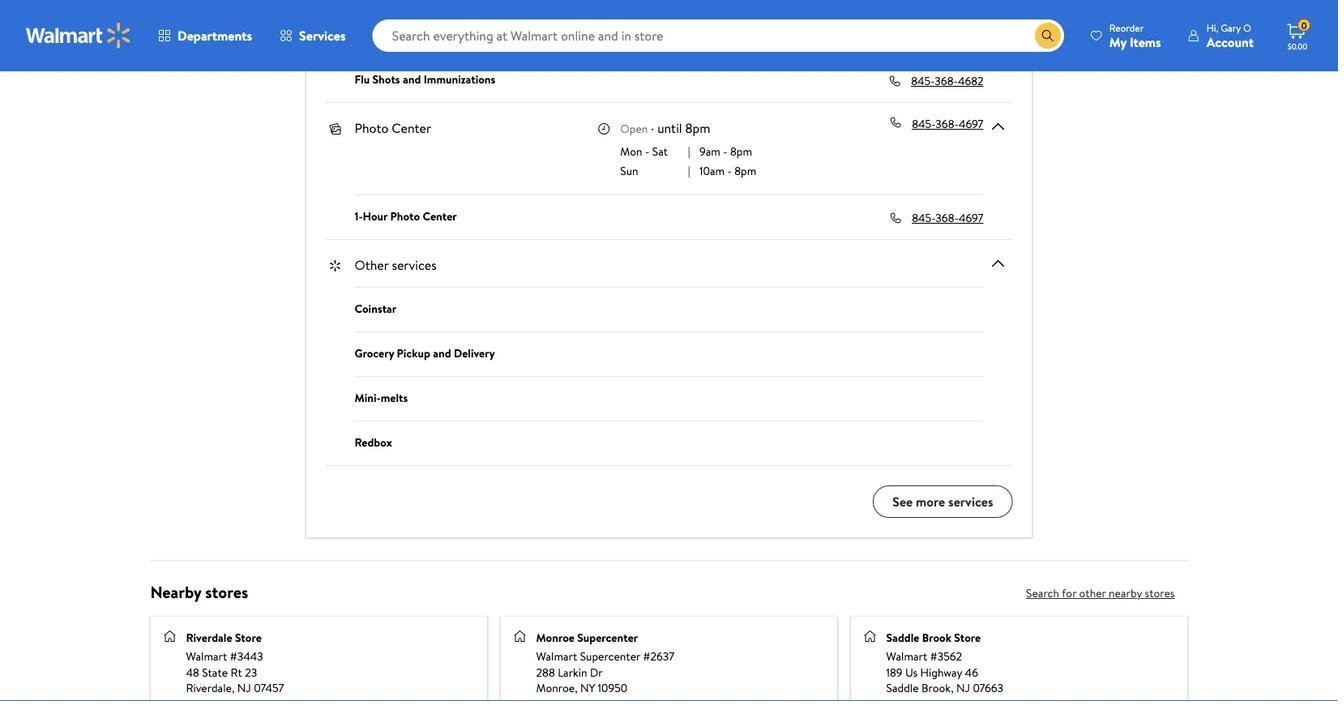 Task type: locate. For each thing, give the bounding box(es) containing it.
8pm down 9am - 8pm
[[735, 162, 757, 178]]

store up the 3562
[[955, 630, 981, 645]]

saddle left highway
[[887, 680, 919, 696]]

search icon image
[[1042, 29, 1055, 42]]

0 vertical spatial 4697
[[959, 116, 984, 132]]

items
[[1130, 33, 1162, 51]]

1 horizontal spatial #
[[643, 649, 651, 664]]

0 horizontal spatial nj
[[237, 680, 251, 696]]

845-368-4697 for second 845-368-4697 link from the bottom
[[912, 116, 984, 132]]

0 horizontal spatial and
[[403, 71, 421, 87]]

845-368-4697 link
[[912, 116, 984, 137], [912, 210, 990, 226]]

center
[[392, 119, 431, 137], [423, 208, 457, 224]]

2 vertical spatial 8pm
[[735, 162, 757, 178]]

368-
[[935, 73, 958, 89], [936, 116, 959, 132], [936, 210, 959, 226]]

mini-melts
[[355, 390, 408, 406]]

07457
[[254, 680, 284, 696]]

2 horizontal spatial walmart
[[887, 649, 928, 664]]

covid immunizations
[[355, 27, 465, 42]]

4682
[[958, 73, 984, 89]]

0 horizontal spatial stores
[[205, 581, 248, 604]]

1 vertical spatial saddle
[[887, 680, 919, 696]]

0
[[1302, 18, 1308, 32]]

services right other
[[392, 256, 437, 274]]

departments button
[[144, 16, 266, 55]]

-
[[645, 143, 650, 159], [723, 143, 728, 159], [728, 162, 732, 178]]

2 walmart from the left
[[536, 649, 578, 664]]

1 vertical spatial services
[[949, 493, 994, 511]]

center right the hour
[[423, 208, 457, 224]]

1 horizontal spatial walmart
[[536, 649, 578, 664]]

brook up the 3562
[[923, 630, 952, 645]]

2 4697 from the top
[[959, 210, 984, 226]]

0 vertical spatial 845-368-4697
[[912, 116, 984, 132]]

and right pickup
[[433, 345, 451, 361]]

1 vertical spatial riverdale
[[186, 680, 232, 696]]

walmart left dr
[[536, 649, 578, 664]]

nj left 07663
[[957, 680, 971, 696]]

3562
[[938, 649, 963, 664]]

mon
[[621, 143, 643, 159]]

1 vertical spatial brook
[[922, 680, 951, 696]]

1 vertical spatial |
[[688, 162, 690, 178]]

1 horizontal spatial ,
[[575, 680, 578, 696]]

services right more
[[949, 493, 994, 511]]

walmart left rt
[[186, 649, 227, 664]]

1 vertical spatial 8pm
[[731, 143, 752, 159]]

hi, gary o account
[[1207, 21, 1254, 51]]

0 vertical spatial 845-368-4697 link
[[912, 116, 984, 137]]

store inside riverdale store walmart # 3443 48 state rt 23 riverdale , nj 07457
[[235, 630, 262, 645]]

saddle up 189
[[887, 630, 920, 645]]

highway
[[921, 664, 963, 680]]

1 horizontal spatial services
[[949, 493, 994, 511]]

3443
[[237, 649, 263, 664]]

1 # from the left
[[230, 649, 237, 664]]

| left 9am
[[688, 143, 690, 159]]

search for other nearby stores
[[1027, 586, 1175, 601]]

# inside monroe supercenter walmart supercenter # 2637 288 larkin dr monroe , ny 10950
[[643, 649, 651, 664]]

1 vertical spatial photo
[[390, 208, 420, 224]]

# right us
[[931, 649, 938, 664]]

for
[[1062, 586, 1077, 601]]

1 horizontal spatial store
[[955, 630, 981, 645]]

1 vertical spatial 845-368-4697 link
[[912, 210, 990, 226]]

more
[[916, 493, 946, 511]]

, inside riverdale store walmart # 3443 48 state rt 23 riverdale , nj 07457
[[232, 680, 235, 696]]

see more services button
[[873, 486, 1013, 518]]

, left the 46
[[951, 680, 954, 696]]

2 nj from the left
[[957, 680, 971, 696]]

- right 9am
[[723, 143, 728, 159]]

2 riverdale from the top
[[186, 680, 232, 696]]

0 vertical spatial services
[[392, 256, 437, 274]]

368- for second 845-368-4697 link from the bottom
[[936, 116, 959, 132]]

3 walmart from the left
[[887, 649, 928, 664]]

brook
[[923, 630, 952, 645], [922, 680, 951, 696]]

supercenter up dr
[[578, 630, 638, 645]]

8pm up 9am
[[686, 119, 711, 137]]

redbox
[[355, 435, 392, 450]]

riverdale left 23
[[186, 680, 232, 696]]

845-368-4697 for first 845-368-4697 link from the bottom of the page
[[912, 210, 984, 226]]

368- for first 845-368-4697 link from the bottom of the page
[[936, 210, 959, 226]]

845-368-4697
[[912, 116, 984, 132], [912, 210, 984, 226]]

1 4697 from the top
[[959, 116, 984, 132]]

services
[[392, 256, 437, 274], [949, 493, 994, 511]]

0 vertical spatial and
[[403, 71, 421, 87]]

0 vertical spatial 8pm
[[686, 119, 711, 137]]

monroe up 288
[[536, 630, 575, 645]]

and right shots
[[403, 71, 421, 87]]

brook right us
[[922, 680, 951, 696]]

# inside saddle brook store walmart # 3562 189 us highway 46 saddle brook , nj 07663
[[931, 649, 938, 664]]

riverdale
[[186, 630, 232, 645], [186, 680, 232, 696]]

1 vertical spatial 845-368-4697
[[912, 210, 984, 226]]

0 vertical spatial saddle
[[887, 630, 920, 645]]

1 horizontal spatial stores
[[1145, 586, 1175, 601]]

center down flu shots and immunizations
[[392, 119, 431, 137]]

walmart inside riverdale store walmart # 3443 48 state rt 23 riverdale , nj 07457
[[186, 649, 227, 664]]

4697 for second 845-368-4697 link from the bottom
[[959, 116, 984, 132]]

search
[[1027, 586, 1060, 601]]

reorder my items
[[1110, 21, 1162, 51]]

store
[[235, 630, 262, 645], [955, 630, 981, 645]]

2 horizontal spatial ,
[[951, 680, 954, 696]]

immunizations up flu shots and immunizations
[[393, 27, 465, 42]]

2 vertical spatial 368-
[[936, 210, 959, 226]]

| left the 10am
[[688, 162, 690, 178]]

o
[[1244, 21, 1252, 34]]

8pm up 10am - 8pm
[[731, 143, 752, 159]]

, left ny
[[575, 680, 578, 696]]

and for pickup
[[433, 345, 451, 361]]

1 monroe from the top
[[536, 630, 575, 645]]

store up '3443'
[[235, 630, 262, 645]]

# for 288 larkin dr
[[643, 649, 651, 664]]

nj left 07457
[[237, 680, 251, 696]]

riverdale up state
[[186, 630, 232, 645]]

8pm for 9am - 8pm
[[731, 143, 752, 159]]

2 horizontal spatial #
[[931, 649, 938, 664]]

1 horizontal spatial photo
[[390, 208, 420, 224]]

ny
[[580, 680, 595, 696]]

saddle
[[887, 630, 920, 645], [887, 680, 919, 696]]

search for other nearby stores link
[[1014, 580, 1188, 606]]

monroe left ny
[[536, 680, 575, 696]]

dr
[[590, 664, 603, 680]]

- right the 10am
[[728, 162, 732, 178]]

grocery pickup and delivery
[[355, 345, 495, 361]]

|
[[688, 143, 690, 159], [688, 162, 690, 178]]

1 horizontal spatial and
[[433, 345, 451, 361]]

1 vertical spatial 4697
[[959, 210, 984, 226]]

2 store from the left
[[955, 630, 981, 645]]

$0.00
[[1288, 41, 1308, 51]]

0 vertical spatial brook
[[923, 630, 952, 645]]

Walmart Site-Wide search field
[[373, 19, 1064, 52]]

2 # from the left
[[643, 649, 651, 664]]

walmart inside saddle brook store walmart # 3562 189 us highway 46 saddle brook , nj 07663
[[887, 649, 928, 664]]

,
[[232, 680, 235, 696], [575, 680, 578, 696], [951, 680, 954, 696]]

1 walmart from the left
[[186, 649, 227, 664]]

saddle brook store walmart # 3562 189 us highway 46 saddle brook , nj 07663
[[887, 630, 1004, 696]]

# right dr
[[643, 649, 651, 664]]

mini-
[[355, 390, 381, 406]]

3 , from the left
[[951, 680, 954, 696]]

1 | from the top
[[688, 143, 690, 159]]

2 | from the top
[[688, 162, 690, 178]]

0 horizontal spatial walmart
[[186, 649, 227, 664]]

supercenter up 10950
[[580, 649, 641, 664]]

see more services
[[893, 493, 994, 511]]

1 , from the left
[[232, 680, 235, 696]]

1 vertical spatial monroe
[[536, 680, 575, 696]]

0 horizontal spatial photo
[[355, 119, 389, 137]]

, left 23
[[232, 680, 235, 696]]

immunizations
[[393, 27, 465, 42], [424, 71, 496, 87]]

1 vertical spatial and
[[433, 345, 451, 361]]

walmart image
[[26, 23, 131, 49]]

walmart inside monroe supercenter walmart supercenter # 2637 288 larkin dr monroe , ny 10950
[[536, 649, 578, 664]]

0 vertical spatial 368-
[[935, 73, 958, 89]]

photo right the hour
[[390, 208, 420, 224]]

nearby
[[1109, 586, 1143, 601]]

walmart for state
[[186, 649, 227, 664]]

845-
[[911, 73, 935, 89], [912, 116, 936, 132], [912, 210, 936, 226]]

2 , from the left
[[575, 680, 578, 696]]

hi,
[[1207, 21, 1219, 34]]

4697
[[959, 116, 984, 132], [959, 210, 984, 226]]

photo
[[355, 119, 389, 137], [390, 208, 420, 224]]

supercenter
[[578, 630, 638, 645], [580, 649, 641, 664]]

1 vertical spatial 368-
[[936, 116, 959, 132]]

0 vertical spatial riverdale
[[186, 630, 232, 645]]

288
[[536, 664, 555, 680]]

3 # from the left
[[931, 649, 938, 664]]

other
[[1080, 586, 1106, 601]]

0 horizontal spatial services
[[392, 256, 437, 274]]

1 845-368-4697 from the top
[[912, 116, 984, 132]]

1 vertical spatial center
[[423, 208, 457, 224]]

nj inside saddle brook store walmart # 3562 189 us highway 46 saddle brook , nj 07663
[[957, 680, 971, 696]]

flu shots and immunizations
[[355, 71, 496, 87]]

1 store from the left
[[235, 630, 262, 645]]

- left sat
[[645, 143, 650, 159]]

0 vertical spatial |
[[688, 143, 690, 159]]

1 riverdale from the top
[[186, 630, 232, 645]]

stores
[[205, 581, 248, 604], [1145, 586, 1175, 601]]

1 horizontal spatial nj
[[957, 680, 971, 696]]

immunizations down covid immunizations at the top of the page
[[424, 71, 496, 87]]

, for riverdale
[[232, 680, 235, 696]]

photo down flu
[[355, 119, 389, 137]]

8pm
[[686, 119, 711, 137], [731, 143, 752, 159], [735, 162, 757, 178]]

·
[[651, 119, 654, 137]]

, inside monroe supercenter walmart supercenter # 2637 288 larkin dr monroe , ny 10950
[[575, 680, 578, 696]]

and
[[403, 71, 421, 87], [433, 345, 451, 361]]

0 horizontal spatial #
[[230, 649, 237, 664]]

# left 23
[[230, 649, 237, 664]]

0 horizontal spatial store
[[235, 630, 262, 645]]

services inside dropdown button
[[949, 493, 994, 511]]

8pm for 10am - 8pm
[[735, 162, 757, 178]]

1 nj from the left
[[237, 680, 251, 696]]

0 vertical spatial 845-
[[911, 73, 935, 89]]

1-hour photo center
[[355, 208, 457, 224]]

walmart
[[186, 649, 227, 664], [536, 649, 578, 664], [887, 649, 928, 664]]

walmart left the 3562
[[887, 649, 928, 664]]

us
[[906, 664, 918, 680]]

2 saddle from the top
[[887, 680, 919, 696]]

state
[[202, 664, 228, 680]]

0 vertical spatial monroe
[[536, 630, 575, 645]]

#
[[230, 649, 237, 664], [643, 649, 651, 664], [931, 649, 938, 664]]

pickup
[[397, 345, 430, 361]]

2 845-368-4697 from the top
[[912, 210, 984, 226]]

open
[[621, 121, 648, 137]]

monroe
[[536, 630, 575, 645], [536, 680, 575, 696]]

0 horizontal spatial ,
[[232, 680, 235, 696]]



Task type: vqa. For each thing, say whether or not it's contained in the screenshot.


Task type: describe. For each thing, give the bounding box(es) containing it.
# inside riverdale store walmart # 3443 48 state rt 23 riverdale , nj 07457
[[230, 649, 237, 664]]

23
[[245, 664, 257, 680]]

46
[[965, 664, 979, 680]]

gary
[[1221, 21, 1241, 34]]

1 vertical spatial 845-
[[912, 116, 936, 132]]

covid
[[355, 27, 391, 42]]

1 845-368-4697 link from the top
[[912, 116, 984, 137]]

until
[[658, 119, 682, 137]]

flu
[[355, 71, 370, 87]]

sat
[[652, 143, 668, 159]]

368- for 845-368-4682 link
[[935, 73, 958, 89]]

# for 189 us highway 46
[[931, 649, 938, 664]]

, inside saddle brook store walmart # 3562 189 us highway 46 saddle brook , nj 07663
[[951, 680, 954, 696]]

services button
[[266, 16, 360, 55]]

2 845-368-4697 link from the top
[[912, 210, 990, 226]]

845-368-4682
[[911, 73, 984, 89]]

my
[[1110, 33, 1127, 51]]

departments
[[178, 27, 252, 45]]

0 vertical spatial immunizations
[[393, 27, 465, 42]]

services
[[299, 27, 346, 45]]

, for monroe
[[575, 680, 578, 696]]

and for shots
[[403, 71, 421, 87]]

see
[[893, 493, 913, 511]]

1 vertical spatial immunizations
[[424, 71, 496, 87]]

other
[[355, 256, 389, 274]]

shots
[[373, 71, 400, 87]]

walmart for 288
[[536, 649, 578, 664]]

| for 10am
[[688, 162, 690, 178]]

2 monroe from the top
[[536, 680, 575, 696]]

mon - sat
[[621, 143, 668, 159]]

coinstar
[[355, 301, 397, 317]]

07663
[[973, 680, 1004, 696]]

- for mon
[[645, 143, 650, 159]]

10950
[[598, 680, 628, 696]]

9am
[[700, 143, 721, 159]]

other services
[[355, 256, 437, 274]]

0 vertical spatial photo
[[355, 119, 389, 137]]

hour
[[363, 208, 388, 224]]

store inside saddle brook store walmart # 3562 189 us highway 46 saddle brook , nj 07663
[[955, 630, 981, 645]]

10am
[[700, 162, 725, 178]]

845-368-4682 link
[[911, 73, 990, 89]]

grocery
[[355, 345, 394, 361]]

0 vertical spatial supercenter
[[578, 630, 638, 645]]

photo center
[[355, 119, 431, 137]]

48
[[186, 664, 199, 680]]

melts
[[381, 390, 408, 406]]

open · until 8pm
[[621, 119, 711, 137]]

riverdale store walmart # 3443 48 state rt 23 riverdale , nj 07457
[[186, 630, 284, 696]]

- for 9am
[[723, 143, 728, 159]]

reorder
[[1110, 21, 1144, 34]]

sun
[[621, 162, 639, 178]]

nj inside riverdale store walmart # 3443 48 state rt 23 riverdale , nj 07457
[[237, 680, 251, 696]]

189
[[887, 664, 903, 680]]

4697 for first 845-368-4697 link from the bottom of the page
[[959, 210, 984, 226]]

stores inside search for other nearby stores link
[[1145, 586, 1175, 601]]

monroe supercenter walmart supercenter # 2637 288 larkin dr monroe , ny 10950
[[536, 630, 675, 696]]

0 vertical spatial center
[[392, 119, 431, 137]]

delivery
[[454, 345, 495, 361]]

1 saddle from the top
[[887, 630, 920, 645]]

- for 10am
[[728, 162, 732, 178]]

larkin
[[558, 664, 588, 680]]

10am - 8pm
[[700, 162, 757, 178]]

2 vertical spatial 845-
[[912, 210, 936, 226]]

9am - 8pm
[[700, 143, 752, 159]]

account
[[1207, 33, 1254, 51]]

nearby
[[150, 581, 201, 604]]

nearby stores
[[150, 581, 248, 604]]

| for 9am
[[688, 143, 690, 159]]

1 vertical spatial supercenter
[[580, 649, 641, 664]]

2637
[[651, 649, 675, 664]]

1-
[[355, 208, 363, 224]]

Search search field
[[373, 19, 1064, 52]]

rt
[[231, 664, 242, 680]]



